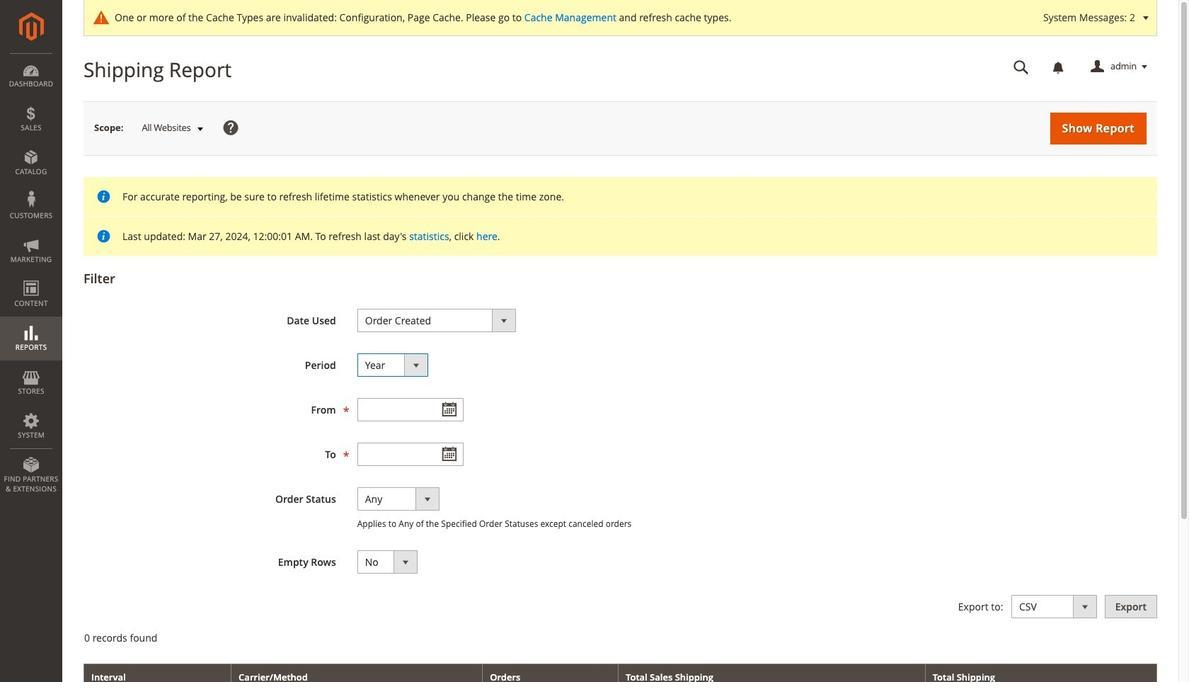 Task type: describe. For each thing, give the bounding box(es) containing it.
magento admin panel image
[[19, 12, 44, 41]]



Task type: locate. For each thing, give the bounding box(es) containing it.
None text field
[[1004, 55, 1040, 79], [357, 398, 464, 421], [1004, 55, 1040, 79], [357, 398, 464, 421]]

menu bar
[[0, 53, 62, 501]]

None text field
[[357, 443, 464, 466]]



Task type: vqa. For each thing, say whether or not it's contained in the screenshot.
To "text box"
no



